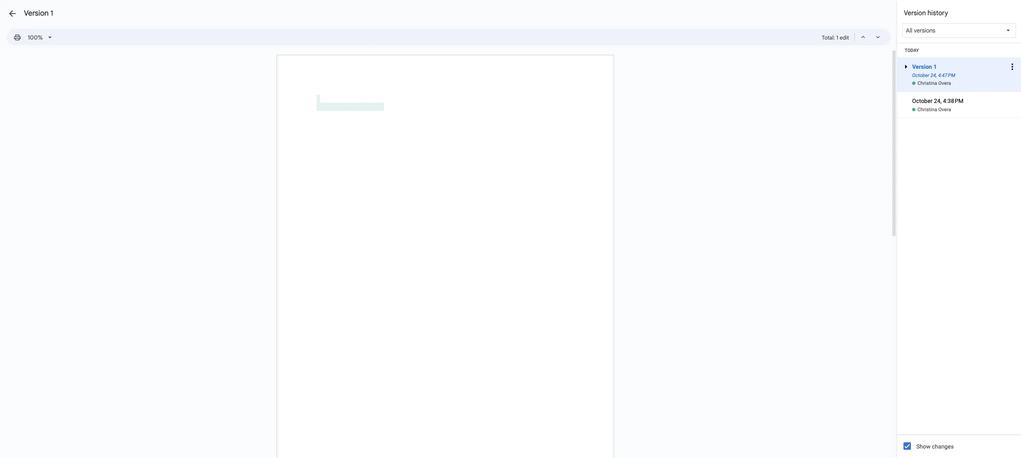 Task type: vqa. For each thing, say whether or not it's contained in the screenshot.
"Presentation options" icon
no



Task type: describe. For each thing, give the bounding box(es) containing it.
today heading
[[897, 43, 1021, 58]]

cell inside version 1 application
[[897, 92, 1021, 106]]

expand detailed versions image
[[901, 62, 911, 92]]

total:
[[822, 34, 835, 41]]

edit
[[840, 34, 849, 41]]

october 24, 4:47 pm cell
[[897, 52, 1021, 92]]

Zoom text field
[[26, 32, 45, 43]]

today
[[905, 48, 919, 53]]

versions
[[914, 27, 935, 34]]

all versions
[[906, 27, 935, 34]]

4:47 pm
[[938, 73, 955, 78]]

october 24, 4:47 pm
[[912, 73, 955, 78]]

total: 1 edit
[[822, 34, 849, 41]]

main toolbar
[[10, 31, 56, 44]]

Name this version text field
[[911, 61, 1006, 72]]

mode and view toolbar
[[822, 29, 886, 45]]

version for version 1
[[24, 9, 49, 18]]

version for version history
[[904, 9, 926, 17]]

1 christina from the top
[[918, 80, 937, 86]]

show
[[916, 444, 931, 450]]

changes
[[932, 444, 954, 450]]

row group inside version 1 application
[[897, 43, 1021, 118]]

show changes
[[916, 444, 954, 450]]

2 overa from the top
[[938, 107, 951, 113]]

2 christina from the top
[[918, 107, 937, 113]]



Task type: locate. For each thing, give the bounding box(es) containing it.
Show changes checkbox
[[904, 443, 911, 450]]

menu bar banner
[[0, 0, 1021, 49]]

Zoom field
[[24, 31, 55, 44]]

version 1 application
[[0, 0, 1021, 459]]

1 horizontal spatial version
[[904, 9, 926, 17]]

overa
[[938, 80, 951, 86], [938, 107, 951, 113]]

version history section
[[897, 0, 1021, 459]]

version
[[24, 9, 49, 18], [904, 9, 926, 17]]

version 1
[[24, 9, 53, 18]]

1 vertical spatial 1
[[836, 34, 838, 41]]

1 overa from the top
[[938, 80, 951, 86]]

0 vertical spatial christina overa
[[918, 80, 951, 86]]

all versions option
[[906, 26, 935, 35]]

1 vertical spatial christina overa
[[918, 107, 951, 113]]

version inside section
[[904, 9, 926, 17]]

october
[[912, 73, 929, 78]]

christina
[[918, 80, 937, 86], [918, 107, 937, 113]]

1 vertical spatial overa
[[938, 107, 951, 113]]

1 up zoom field
[[50, 9, 53, 18]]

1 left edit
[[836, 34, 838, 41]]

1 for total:
[[836, 34, 838, 41]]

0 vertical spatial overa
[[938, 80, 951, 86]]

more actions image
[[1007, 52, 1017, 82]]

row group
[[897, 43, 1021, 118]]

version history
[[904, 9, 948, 17]]

version up all
[[904, 9, 926, 17]]

1 inside "total: 1 edit" heading
[[836, 34, 838, 41]]

0 horizontal spatial 1
[[50, 9, 53, 18]]

2 christina overa from the top
[[918, 107, 951, 113]]

version up zoom text field
[[24, 9, 49, 18]]

all
[[906, 27, 912, 34]]

history
[[928, 9, 948, 17]]

0 horizontal spatial version
[[24, 9, 49, 18]]

cell
[[897, 92, 1021, 106]]

1 horizontal spatial 1
[[836, 34, 838, 41]]

version inside menu bar banner
[[24, 9, 49, 18]]

1 for version
[[50, 9, 53, 18]]

1 vertical spatial christina
[[918, 107, 937, 113]]

total: 1 edit heading
[[822, 33, 849, 43]]

row group containing october 24, 4:47 pm
[[897, 43, 1021, 118]]

24,
[[931, 73, 937, 78]]

0 vertical spatial christina
[[918, 80, 937, 86]]

1
[[50, 9, 53, 18], [836, 34, 838, 41]]

christina overa
[[918, 80, 951, 86], [918, 107, 951, 113]]

1 christina overa from the top
[[918, 80, 951, 86]]

0 vertical spatial 1
[[50, 9, 53, 18]]



